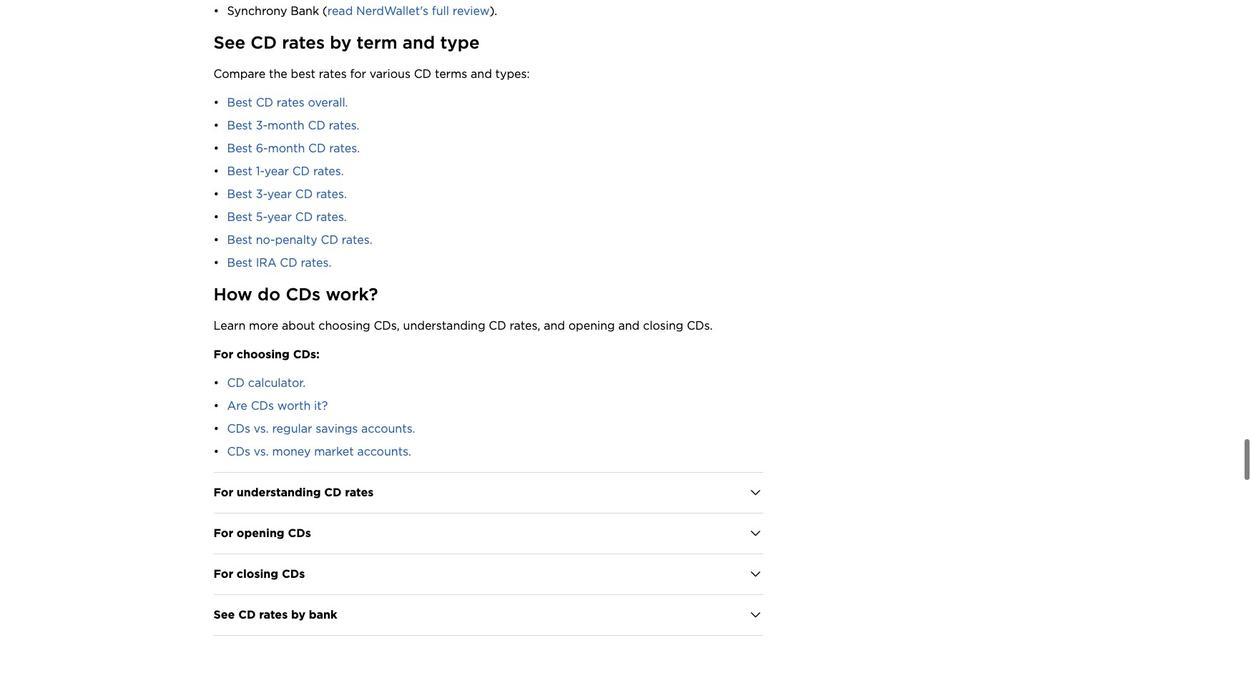 Task type: locate. For each thing, give the bounding box(es) containing it.
understanding
[[403, 318, 486, 332], [237, 485, 321, 499]]

for inside dropdown button
[[214, 485, 233, 499]]

see for see cd rates by term and type
[[214, 31, 245, 52]]

by left bank
[[291, 607, 306, 621]]

0 vertical spatial see
[[214, 31, 245, 52]]

0 vertical spatial 3-
[[256, 118, 268, 132]]

cd down best 6-month cd rates. link
[[292, 164, 310, 177]]

1 vertical spatial year
[[267, 187, 292, 200]]

best for best 3-month cd rates.
[[227, 118, 253, 132]]

accounts. for cds vs. money market accounts.
[[357, 444, 411, 458]]

rates. for best 1-year cd rates.
[[313, 164, 344, 177]]

1 vertical spatial opening
[[237, 526, 285, 539]]

synchrony
[[227, 3, 287, 17]]

terms
[[435, 66, 467, 80]]

accounts. for cds vs. regular savings accounts.
[[361, 421, 415, 435]]

choosing
[[319, 318, 370, 332], [237, 347, 290, 361]]

cd up 'best 5-year cd rates.'
[[295, 187, 313, 200]]

1 vertical spatial by
[[291, 607, 306, 621]]

vs.
[[254, 421, 269, 435], [254, 444, 269, 458]]

synchrony bank ( read nerdwallet's full review ).
[[227, 3, 498, 17]]

best 5-year cd rates.
[[227, 210, 347, 223]]

accounts. right market
[[357, 444, 411, 458]]

rates up best
[[282, 31, 325, 52]]

1 3- from the top
[[256, 118, 268, 132]]

choosing down more
[[237, 347, 290, 361]]

4 for from the top
[[214, 567, 233, 580]]

cds.
[[687, 318, 713, 332]]

cds vs. money market accounts. link
[[227, 444, 411, 458]]

for
[[350, 66, 366, 80]]

for for for opening cds
[[214, 526, 233, 539]]

2 best from the top
[[227, 118, 253, 132]]

7 best from the top
[[227, 232, 253, 246]]

by down read
[[330, 31, 352, 52]]

money
[[272, 444, 311, 458]]

rates inside dropdown button
[[259, 607, 288, 621]]

do
[[258, 283, 281, 304]]

cds,
[[374, 318, 400, 332]]

2 3- from the top
[[256, 187, 267, 200]]

for inside dropdown button
[[214, 567, 233, 580]]

0 vertical spatial vs.
[[254, 421, 269, 435]]

8 best from the top
[[227, 255, 253, 269]]

accounts.
[[361, 421, 415, 435], [357, 444, 411, 458]]

cd up the best no-penalty cd rates.
[[295, 210, 313, 223]]

0 horizontal spatial closing
[[237, 567, 278, 580]]

see up compare
[[214, 31, 245, 52]]

and
[[403, 31, 435, 52], [471, 66, 492, 80], [544, 318, 565, 332], [619, 318, 640, 332]]

best ira cd rates.
[[227, 255, 332, 269]]

0 horizontal spatial by
[[291, 607, 306, 621]]

for inside dropdown button
[[214, 526, 233, 539]]

rates left for
[[319, 66, 347, 80]]

1 vertical spatial accounts.
[[357, 444, 411, 458]]

1 vertical spatial month
[[268, 141, 305, 154]]

the
[[269, 66, 288, 80]]

regular
[[272, 421, 312, 435]]

opening
[[569, 318, 615, 332], [237, 526, 285, 539]]

for for for understanding cd rates
[[214, 485, 233, 499]]

cd
[[251, 31, 277, 52], [414, 66, 432, 80], [256, 95, 273, 109], [308, 118, 325, 132], [308, 141, 326, 154], [292, 164, 310, 177], [295, 187, 313, 200], [295, 210, 313, 223], [321, 232, 338, 246], [280, 255, 297, 269], [489, 318, 506, 332], [227, 376, 245, 389], [324, 485, 342, 499], [238, 607, 256, 621]]

1 for from the top
[[214, 347, 233, 361]]

cd down for closing cds at the left bottom of the page
[[238, 607, 256, 621]]

1 see from the top
[[214, 31, 245, 52]]

best
[[227, 95, 253, 109], [227, 118, 253, 132], [227, 141, 253, 154], [227, 164, 253, 177], [227, 187, 253, 200], [227, 210, 253, 223], [227, 232, 253, 246], [227, 255, 253, 269]]

for
[[214, 347, 233, 361], [214, 485, 233, 499], [214, 526, 233, 539], [214, 567, 233, 580]]

month
[[268, 118, 305, 132], [268, 141, 305, 154]]

choosing down work? on the left top of page
[[319, 318, 370, 332]]

6-
[[256, 141, 268, 154]]

1 vs. from the top
[[254, 421, 269, 435]]

about
[[282, 318, 315, 332]]

vs. down are cds worth it? at the bottom left
[[254, 421, 269, 435]]

1 best from the top
[[227, 95, 253, 109]]

3- up 6-
[[256, 118, 268, 132]]

for up for opening cds
[[214, 485, 233, 499]]

2 vs. from the top
[[254, 444, 269, 458]]

best 5-year cd rates. link
[[227, 210, 347, 223]]

vs. left money
[[254, 444, 269, 458]]

learn more about choosing cds, understanding cd rates, and opening and closing cds.
[[214, 318, 713, 332]]

1 vertical spatial vs.
[[254, 444, 269, 458]]

5-
[[256, 210, 267, 223]]

year down best 3-year cd rates. link
[[267, 210, 292, 223]]

worth
[[277, 398, 311, 412]]

by inside dropdown button
[[291, 607, 306, 621]]

rates. for best 6-month cd rates.
[[329, 141, 360, 154]]

for down learn
[[214, 347, 233, 361]]

3 for from the top
[[214, 526, 233, 539]]

rates inside dropdown button
[[345, 485, 374, 499]]

closing
[[643, 318, 684, 332], [237, 567, 278, 580]]

accounts. right the 'savings'
[[361, 421, 415, 435]]

cd down market
[[324, 485, 342, 499]]

0 vertical spatial by
[[330, 31, 352, 52]]

1 vertical spatial 3-
[[256, 187, 267, 200]]

1 horizontal spatial opening
[[569, 318, 615, 332]]

year for 5-
[[267, 210, 292, 223]]

see
[[214, 31, 245, 52], [214, 607, 235, 621]]

0 vertical spatial choosing
[[319, 318, 370, 332]]

opening right rates,
[[569, 318, 615, 332]]

cd down 'overall.'
[[308, 118, 325, 132]]

best
[[291, 66, 316, 80]]

year
[[265, 164, 289, 177], [267, 187, 292, 200], [267, 210, 292, 223]]

cds vs. money market accounts.
[[227, 444, 411, 458]]

for up for closing cds at the left bottom of the page
[[214, 526, 233, 539]]

rates. for best 3-month cd rates.
[[329, 118, 360, 132]]

by
[[330, 31, 352, 52], [291, 607, 306, 621]]

best 1-year cd rates.
[[227, 164, 344, 177]]

cd inside dropdown button
[[238, 607, 256, 621]]

cd right penalty at left
[[321, 232, 338, 246]]

for down for opening cds
[[214, 567, 233, 580]]

and left cds.
[[619, 318, 640, 332]]

month up best 1-year cd rates. link
[[268, 141, 305, 154]]

1 horizontal spatial closing
[[643, 318, 684, 332]]

best for best ira cd rates.
[[227, 255, 253, 269]]

read nerdwallet's full review link
[[328, 3, 490, 17]]

year up best 3-year cd rates. link
[[265, 164, 289, 177]]

closing left cds.
[[643, 318, 684, 332]]

understanding down money
[[237, 485, 321, 499]]

cds inside dropdown button
[[282, 567, 305, 580]]

year for 1-
[[265, 164, 289, 177]]

year for 3-
[[267, 187, 292, 200]]

1 month from the top
[[268, 118, 305, 132]]

opening up for closing cds at the left bottom of the page
[[237, 526, 285, 539]]

calculator.
[[248, 376, 306, 389]]

2 month from the top
[[268, 141, 305, 154]]

rates
[[282, 31, 325, 52], [319, 66, 347, 80], [277, 95, 305, 109], [345, 485, 374, 499], [259, 607, 288, 621]]

rates. for best 5-year cd rates.
[[316, 210, 347, 223]]

month down best cd rates overall. link on the left of the page
[[268, 118, 305, 132]]

for for for choosing cds:
[[214, 347, 233, 361]]

3 best from the top
[[227, 141, 253, 154]]

for closing cds button
[[214, 554, 763, 594]]

month for 3-
[[268, 118, 305, 132]]

bank
[[291, 3, 319, 17]]

for choosing cds:
[[214, 347, 320, 361]]

vs. for money
[[254, 444, 269, 458]]

5 best from the top
[[227, 187, 253, 200]]

cds
[[286, 283, 321, 304], [251, 398, 274, 412], [227, 421, 250, 435], [227, 444, 250, 458], [288, 526, 311, 539], [282, 567, 305, 580]]

1 horizontal spatial by
[[330, 31, 352, 52]]

best no-penalty cd rates. link
[[227, 232, 372, 246]]

cd down the
[[256, 95, 273, 109]]

1 vertical spatial see
[[214, 607, 235, 621]]

see inside dropdown button
[[214, 607, 235, 621]]

0 horizontal spatial understanding
[[237, 485, 321, 499]]

best 6-month cd rates.
[[227, 141, 360, 154]]

closing down for opening cds
[[237, 567, 278, 580]]

2 vertical spatial year
[[267, 210, 292, 223]]

0 vertical spatial accounts.
[[361, 421, 415, 435]]

see down for closing cds at the left bottom of the page
[[214, 607, 235, 621]]

bank
[[309, 607, 337, 621]]

3-
[[256, 118, 268, 132], [256, 187, 267, 200]]

cds vs. regular savings accounts. link
[[227, 421, 415, 435]]

rates.
[[329, 118, 360, 132], [329, 141, 360, 154], [313, 164, 344, 177], [316, 187, 347, 200], [316, 210, 347, 223], [342, 232, 372, 246], [301, 255, 332, 269]]

2 for from the top
[[214, 485, 233, 499]]

6 best from the top
[[227, 210, 253, 223]]

4 best from the top
[[227, 164, 253, 177]]

).
[[490, 3, 498, 17]]

rates for best cd rates overall.
[[277, 95, 305, 109]]

cd down 'best 3-month cd rates.'
[[308, 141, 326, 154]]

0 horizontal spatial opening
[[237, 526, 285, 539]]

3- up 5-
[[256, 187, 267, 200]]

0 vertical spatial month
[[268, 118, 305, 132]]

are
[[227, 398, 247, 412]]

by for term
[[330, 31, 352, 52]]

rates down for closing cds at the left bottom of the page
[[259, 607, 288, 621]]

understanding right cds,
[[403, 318, 486, 332]]

rates up best 3-month cd rates. link
[[277, 95, 305, 109]]

best cd rates overall. link
[[227, 95, 348, 109]]

2 see from the top
[[214, 607, 235, 621]]

rates down market
[[345, 485, 374, 499]]

0 vertical spatial year
[[265, 164, 289, 177]]

year down best 1-year cd rates. link
[[267, 187, 292, 200]]

0 vertical spatial understanding
[[403, 318, 486, 332]]

see cd rates by bank
[[214, 607, 337, 621]]

1 vertical spatial understanding
[[237, 485, 321, 499]]

1 vertical spatial closing
[[237, 567, 278, 580]]

rates,
[[510, 318, 541, 332]]

closing inside dropdown button
[[237, 567, 278, 580]]

cds inside dropdown button
[[288, 526, 311, 539]]

cd calculator.
[[227, 376, 306, 389]]

0 horizontal spatial choosing
[[237, 347, 290, 361]]

penalty
[[275, 232, 318, 246]]



Task type: vqa. For each thing, say whether or not it's contained in the screenshot.
opening
yes



Task type: describe. For each thing, give the bounding box(es) containing it.
read
[[328, 3, 353, 17]]

best 6-month cd rates. link
[[227, 141, 360, 154]]

best for best cd rates overall.
[[227, 95, 253, 109]]

best 3-month cd rates. link
[[227, 118, 360, 132]]

for for for closing cds
[[214, 567, 233, 580]]

market
[[314, 444, 354, 458]]

cd left rates,
[[489, 318, 506, 332]]

rates for see cd rates by bank
[[259, 607, 288, 621]]

3- for year
[[256, 187, 267, 200]]

best for best 3-year cd rates.
[[227, 187, 253, 200]]

compare the best rates for various cd terms and types:
[[214, 66, 530, 80]]

0 vertical spatial closing
[[643, 318, 684, 332]]

how
[[214, 283, 252, 304]]

for understanding cd rates button
[[214, 472, 763, 512]]

best 3-month cd rates.
[[227, 118, 360, 132]]

best for best 6-month cd rates.
[[227, 141, 253, 154]]

by for bank
[[291, 607, 306, 621]]

for opening cds button
[[214, 513, 763, 553]]

best for best 5-year cd rates.
[[227, 210, 253, 223]]

cd inside dropdown button
[[324, 485, 342, 499]]

best 3-year cd rates.
[[227, 187, 347, 200]]

cds:
[[293, 347, 320, 361]]

opening inside dropdown button
[[237, 526, 285, 539]]

learn
[[214, 318, 246, 332]]

how do cds work?
[[214, 283, 378, 304]]

more
[[249, 318, 279, 332]]

compare
[[214, 66, 266, 80]]

for closing cds
[[214, 567, 305, 580]]

cd calculator. link
[[227, 376, 306, 389]]

and right rates,
[[544, 318, 565, 332]]

best ira cd rates. link
[[227, 255, 332, 269]]

cds vs. regular savings accounts.
[[227, 421, 415, 435]]

nerdwallet's
[[356, 3, 429, 17]]

savings
[[316, 421, 358, 435]]

are cds worth it?
[[227, 398, 328, 412]]

it?
[[314, 398, 328, 412]]

type
[[440, 31, 480, 52]]

month for 6-
[[268, 141, 305, 154]]

and right the "terms"
[[471, 66, 492, 80]]

best cd rates overall.
[[227, 95, 348, 109]]

see cd rates by term and type
[[214, 31, 480, 52]]

1 horizontal spatial understanding
[[403, 318, 486, 332]]

see cd rates by bank button
[[214, 595, 763, 635]]

1 vertical spatial choosing
[[237, 347, 290, 361]]

vs. for regular
[[254, 421, 269, 435]]

1-
[[256, 164, 265, 177]]

for opening cds
[[214, 526, 311, 539]]

1 horizontal spatial choosing
[[319, 318, 370, 332]]

0 vertical spatial opening
[[569, 318, 615, 332]]

rates. for best no-penalty cd rates.
[[342, 232, 372, 246]]

see for see cd rates by bank
[[214, 607, 235, 621]]

best 1-year cd rates. link
[[227, 164, 344, 177]]

understanding inside dropdown button
[[237, 485, 321, 499]]

best for best no-penalty cd rates.
[[227, 232, 253, 246]]

review
[[453, 3, 490, 17]]

cd down synchrony on the left of page
[[251, 31, 277, 52]]

for understanding cd rates
[[214, 485, 374, 499]]

rates. for best 3-year cd rates.
[[316, 187, 347, 200]]

best 3-year cd rates. link
[[227, 187, 347, 200]]

rates for see cd rates by term and type
[[282, 31, 325, 52]]

are cds worth it? link
[[227, 398, 328, 412]]

cd right ira
[[280, 255, 297, 269]]

cd left the "terms"
[[414, 66, 432, 80]]

best no-penalty cd rates.
[[227, 232, 372, 246]]

various
[[370, 66, 411, 80]]

types:
[[496, 66, 530, 80]]

term
[[357, 31, 398, 52]]

overall.
[[308, 95, 348, 109]]

best for best 1-year cd rates.
[[227, 164, 253, 177]]

cd up are
[[227, 376, 245, 389]]

3- for month
[[256, 118, 268, 132]]

work?
[[326, 283, 378, 304]]

and down "read nerdwallet's full review" 'link'
[[403, 31, 435, 52]]

no-
[[256, 232, 275, 246]]

full
[[432, 3, 449, 17]]

(
[[323, 3, 328, 17]]

ira
[[256, 255, 277, 269]]



